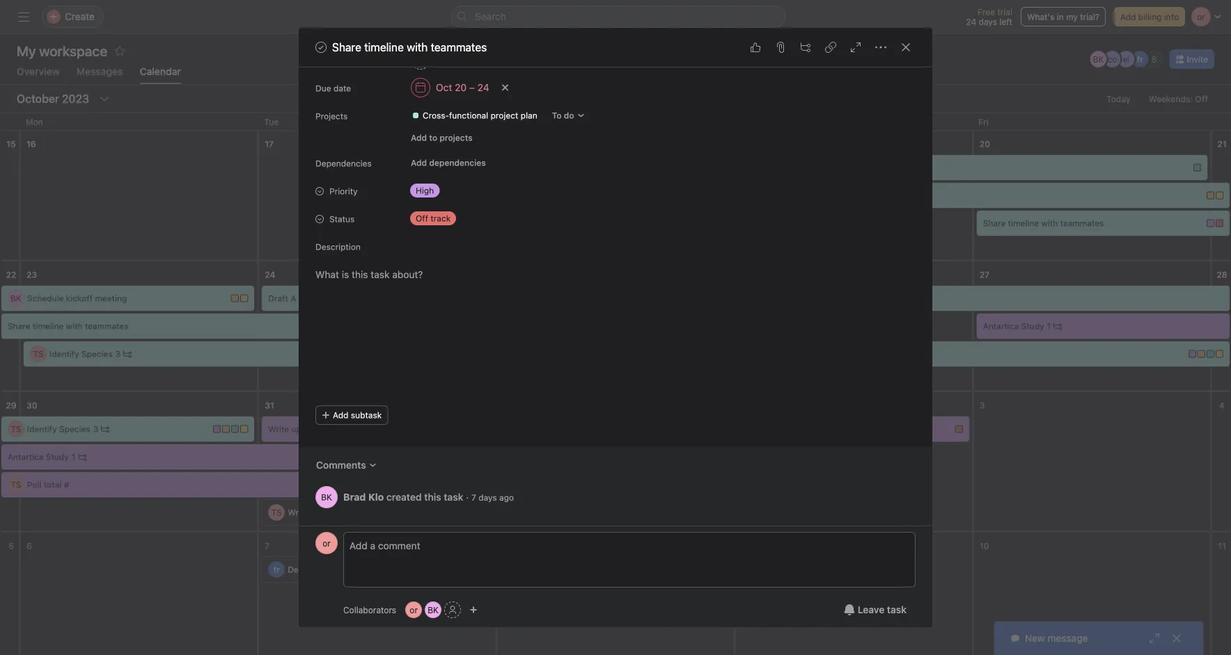 Task type: vqa. For each thing, say whether or not it's contained in the screenshot.
bottommost section
no



Task type: locate. For each thing, give the bounding box(es) containing it.
task right a at left bottom
[[318, 508, 334, 518]]

leftcount image
[[1054, 322, 1062, 331], [123, 350, 132, 359], [101, 425, 109, 434], [78, 453, 87, 462]]

20 left –
[[455, 82, 467, 93]]

2 vertical spatial task
[[887, 605, 907, 616]]

1 vertical spatial bk button
[[425, 602, 442, 619]]

16
[[26, 139, 36, 149]]

20 inside share timeline with teammates dialog
[[455, 82, 467, 93]]

close image
[[1171, 634, 1182, 645]]

overview button
[[17, 66, 60, 84]]

search button
[[451, 6, 785, 28]]

antartica study for 30
[[8, 453, 69, 462]]

2 horizontal spatial timeline
[[1008, 219, 1039, 228]]

fr
[[1137, 54, 1143, 64], [273, 565, 280, 575]]

1 vertical spatial share
[[983, 219, 1006, 228]]

poll total #
[[27, 480, 69, 490]]

0 vertical spatial write
[[268, 425, 289, 435]]

1 vertical spatial antartica
[[8, 453, 43, 462]]

1 vertical spatial identify species
[[27, 425, 90, 435]]

1 vertical spatial days
[[479, 493, 497, 503]]

0 vertical spatial 1
[[299, 294, 303, 304]]

bk up write a task name
[[321, 493, 332, 503]]

off
[[1195, 94, 1208, 104], [416, 214, 428, 224]]

#
[[64, 480, 69, 490]]

add for add subtask
[[333, 411, 348, 421]]

7 inside brad klo created this task · 7 days ago
[[471, 493, 476, 503]]

1 horizontal spatial with
[[407, 41, 428, 54]]

0 vertical spatial share
[[332, 41, 361, 54]]

bk button
[[315, 487, 338, 509], [425, 602, 442, 619]]

teammates
[[431, 41, 487, 54], [1060, 219, 1104, 228], [85, 322, 128, 331]]

2 horizontal spatial with
[[1041, 219, 1058, 228]]

1 horizontal spatial task
[[444, 492, 463, 503]]

1 horizontal spatial bk button
[[425, 602, 442, 619]]

0 vertical spatial off
[[1195, 94, 1208, 104]]

24 left free
[[966, 17, 976, 26]]

species down meeting
[[81, 350, 113, 359]]

weekends:
[[1149, 94, 1193, 104]]

1 vertical spatial or
[[410, 606, 418, 616]]

identify down 30
[[27, 425, 57, 435]]

antartica study
[[983, 322, 1044, 331], [8, 453, 69, 462]]

0 vertical spatial with
[[407, 41, 428, 54]]

0 vertical spatial identify
[[49, 350, 79, 359]]

share timeline with teammates inside dialog
[[332, 41, 487, 54]]

0 horizontal spatial antartica study
[[8, 453, 69, 462]]

add dependencies
[[411, 158, 486, 168]]

today button
[[1100, 89, 1137, 109]]

1 vertical spatial 24
[[478, 82, 489, 93]]

1 vertical spatial timeline
[[1008, 219, 1039, 228]]

0 vertical spatial 3
[[115, 350, 121, 359]]

leave task
[[858, 605, 907, 616]]

more actions for this task image
[[875, 42, 886, 53]]

0 vertical spatial teammates
[[431, 41, 487, 54]]

ts up 30
[[33, 350, 44, 359]]

0 horizontal spatial antartica
[[8, 453, 43, 462]]

brad
[[343, 492, 366, 503]]

track
[[431, 214, 451, 224]]

share inside dialog
[[332, 41, 361, 54]]

2 horizontal spatial 1
[[1047, 322, 1051, 331]]

0 horizontal spatial timeline
[[33, 322, 64, 331]]

days
[[979, 17, 997, 26], [479, 493, 497, 503]]

0 vertical spatial or
[[323, 539, 331, 549]]

dependencies
[[315, 159, 372, 169]]

1 horizontal spatial off
[[1195, 94, 1208, 104]]

copy task link image
[[825, 42, 836, 53]]

ts down 29
[[11, 425, 21, 435]]

2 vertical spatial 3
[[93, 425, 98, 435]]

antartica study up poll
[[8, 453, 69, 462]]

left
[[999, 17, 1012, 26]]

task right leave
[[887, 605, 907, 616]]

0 vertical spatial antartica
[[983, 322, 1019, 331]]

2 horizontal spatial task
[[887, 605, 907, 616]]

share right completed image
[[332, 41, 361, 54]]

write left up
[[268, 425, 289, 435]]

2 vertical spatial teammates
[[85, 322, 128, 331]]

fri
[[978, 117, 989, 127]]

add left subtask
[[333, 411, 348, 421]]

fr left determine
[[273, 565, 280, 575]]

status
[[329, 214, 355, 224]]

28
[[1217, 270, 1227, 280]]

antartica for 30
[[8, 453, 43, 462]]

21
[[1217, 139, 1227, 149]]

study
[[1021, 322, 1044, 331], [46, 453, 69, 462]]

0 horizontal spatial 24
[[265, 270, 275, 280]]

share down the schedule
[[8, 322, 30, 331]]

species up #
[[59, 425, 90, 435]]

comments button
[[307, 453, 386, 478]]

0 vertical spatial 7
[[471, 493, 476, 503]]

add left to
[[411, 133, 427, 143]]

ts
[[33, 350, 44, 359], [11, 425, 21, 435], [11, 480, 21, 490], [271, 508, 282, 518]]

draft a 1
[[268, 294, 303, 304]]

or right the 'collaborators'
[[410, 606, 418, 616]]

0 horizontal spatial off
[[416, 214, 428, 224]]

identify species down 30
[[27, 425, 90, 435]]

0 horizontal spatial 20
[[455, 82, 467, 93]]

or button up 'determine goal'
[[315, 533, 338, 555]]

1 vertical spatial write
[[288, 508, 309, 518]]

24 right –
[[478, 82, 489, 93]]

days inside free trial 24 days left
[[979, 17, 997, 26]]

bk button left add or remove collaborators icon
[[425, 602, 442, 619]]

0 vertical spatial timeline
[[364, 41, 404, 54]]

identify
[[49, 350, 79, 359], [27, 425, 57, 435]]

description
[[315, 242, 361, 252]]

write up report
[[268, 425, 328, 435]]

off right weekends:
[[1195, 94, 1208, 104]]

bk button left brad
[[315, 487, 338, 509]]

24 up draft
[[265, 270, 275, 280]]

0 horizontal spatial days
[[479, 493, 497, 503]]

31
[[265, 401, 274, 411]]

1 horizontal spatial share
[[332, 41, 361, 54]]

2 horizontal spatial 24
[[966, 17, 976, 26]]

0 vertical spatial fr
[[1137, 54, 1143, 64]]

0 vertical spatial or button
[[315, 533, 338, 555]]

1 vertical spatial 3
[[980, 401, 985, 411]]

with
[[407, 41, 428, 54], [1041, 219, 1058, 228], [66, 322, 83, 331]]

off left track
[[416, 214, 428, 224]]

add left billing
[[1120, 12, 1136, 22]]

1 horizontal spatial days
[[979, 17, 997, 26]]

27
[[980, 270, 990, 280]]

1 horizontal spatial antartica study
[[983, 322, 1044, 331]]

1 vertical spatial 1
[[1047, 322, 1051, 331]]

11
[[1218, 542, 1226, 551]]

leave
[[858, 605, 884, 616]]

teammates inside dialog
[[431, 41, 487, 54]]

attachments: add a file to this task, share timeline with teammates image
[[775, 42, 786, 53]]

20
[[455, 82, 467, 93], [980, 139, 990, 149]]

projects
[[440, 133, 473, 143]]

0 vertical spatial days
[[979, 17, 997, 26]]

off inside popup button
[[416, 214, 428, 224]]

0 vertical spatial 24
[[966, 17, 976, 26]]

1 horizontal spatial teammates
[[431, 41, 487, 54]]

0 vertical spatial 20
[[455, 82, 467, 93]]

main content
[[299, 0, 932, 526]]

or button
[[315, 533, 338, 555], [405, 602, 422, 619]]

0 horizontal spatial share
[[8, 322, 30, 331]]

subtask
[[351, 411, 382, 421]]

1 vertical spatial antartica study
[[8, 453, 69, 462]]

bk
[[1093, 54, 1104, 64], [11, 294, 22, 304], [321, 493, 332, 503], [428, 606, 439, 616]]

2 vertical spatial timeline
[[33, 322, 64, 331]]

days left ago
[[479, 493, 497, 503]]

2 horizontal spatial share timeline with teammates
[[983, 219, 1104, 228]]

1 vertical spatial teammates
[[1060, 219, 1104, 228]]

write a task name
[[288, 508, 358, 518]]

0 horizontal spatial or button
[[315, 533, 338, 555]]

fr right el
[[1137, 54, 1143, 64]]

collaborators
[[343, 606, 396, 616]]

0 horizontal spatial study
[[46, 453, 69, 462]]

10
[[980, 542, 989, 551]]

identify species
[[49, 350, 113, 359], [27, 425, 90, 435]]

1 vertical spatial 20
[[980, 139, 990, 149]]

1 horizontal spatial 7
[[471, 493, 476, 503]]

1 horizontal spatial timeline
[[364, 41, 404, 54]]

0 horizontal spatial bk button
[[315, 487, 338, 509]]

1 horizontal spatial antartica
[[983, 322, 1019, 331]]

weekends: off button
[[1142, 89, 1214, 109]]

what's in my trial?
[[1027, 12, 1099, 22]]

add subtask
[[333, 411, 382, 421]]

0 vertical spatial share timeline with teammates
[[332, 41, 487, 54]]

task
[[444, 492, 463, 503], [318, 508, 334, 518], [887, 605, 907, 616]]

1 horizontal spatial 20
[[980, 139, 990, 149]]

write for write a task name
[[288, 508, 309, 518]]

15
[[6, 139, 16, 149]]

study for 30
[[46, 453, 69, 462]]

or up 'determine goal'
[[323, 539, 331, 549]]

1 horizontal spatial 24
[[478, 82, 489, 93]]

0 horizontal spatial 3
[[93, 425, 98, 435]]

task left · at the left bottom of the page
[[444, 492, 463, 503]]

high button
[[405, 181, 488, 201]]

days left 'left' in the top of the page
[[979, 17, 997, 26]]

add up high
[[411, 158, 427, 168]]

add subtask button
[[315, 406, 388, 425]]

trial?
[[1080, 12, 1099, 22]]

with inside dialog
[[407, 41, 428, 54]]

1 vertical spatial off
[[416, 214, 428, 224]]

add to starred image
[[114, 45, 125, 56]]

messages button
[[76, 66, 123, 84]]

1 vertical spatial task
[[318, 508, 334, 518]]

0 vertical spatial antartica study
[[983, 322, 1044, 331]]

add for add to projects
[[411, 133, 427, 143]]

this
[[424, 492, 441, 503]]

antartica down 27
[[983, 322, 1019, 331]]

antartica up poll
[[8, 453, 43, 462]]

new message
[[1025, 633, 1088, 645]]

share timeline with teammates
[[332, 41, 487, 54], [983, 219, 1104, 228], [8, 322, 128, 331]]

identify species down the kickoff
[[49, 350, 113, 359]]

or button right the 'collaborators'
[[405, 602, 422, 619]]

antartica
[[983, 322, 1019, 331], [8, 453, 43, 462]]

info
[[1164, 12, 1179, 22]]

0 horizontal spatial fr
[[273, 565, 280, 575]]

created
[[386, 492, 422, 503]]

2 vertical spatial share
[[8, 322, 30, 331]]

share up 27
[[983, 219, 1006, 228]]

write left a at left bottom
[[288, 508, 309, 518]]

antartica study down 27
[[983, 322, 1044, 331]]

1 vertical spatial study
[[46, 453, 69, 462]]

2 vertical spatial 24
[[265, 270, 275, 280]]

0 horizontal spatial or
[[323, 539, 331, 549]]

2 vertical spatial 1
[[72, 453, 75, 462]]

0 vertical spatial study
[[1021, 322, 1044, 331]]

0 horizontal spatial 1
[[72, 453, 75, 462]]

overview
[[17, 66, 60, 77]]

20 down fri
[[980, 139, 990, 149]]

1 vertical spatial with
[[1041, 219, 1058, 228]]

1 vertical spatial share timeline with teammates
[[983, 219, 1104, 228]]

1 horizontal spatial share timeline with teammates
[[332, 41, 487, 54]]

oct
[[436, 82, 452, 93]]

billing
[[1138, 12, 1162, 22]]

2 horizontal spatial teammates
[[1060, 219, 1104, 228]]

0 horizontal spatial 7
[[265, 542, 270, 551]]

a
[[311, 508, 316, 518]]

goal
[[331, 565, 348, 575]]

1 horizontal spatial fr
[[1137, 54, 1143, 64]]

identify down schedule kickoff meeting
[[49, 350, 79, 359]]

determine
[[288, 565, 329, 575]]

0 horizontal spatial with
[[66, 322, 83, 331]]



Task type: describe. For each thing, give the bounding box(es) containing it.
24 inside free trial 24 days left
[[966, 17, 976, 26]]

bk left add or remove collaborators icon
[[428, 606, 439, 616]]

my workspace
[[17, 42, 107, 59]]

priority
[[329, 187, 358, 196]]

cross-functional project plan
[[423, 111, 537, 120]]

30
[[26, 401, 37, 411]]

brad klo link
[[343, 492, 384, 503]]

antartica study for 27
[[983, 322, 1044, 331]]

ts left poll
[[11, 480, 21, 490]]

off inside button
[[1195, 94, 1208, 104]]

1 vertical spatial fr
[[273, 565, 280, 575]]

oct 20 – 24
[[436, 82, 489, 93]]

october 2023
[[17, 92, 89, 105]]

free
[[978, 7, 995, 17]]

ts left a at left bottom
[[271, 508, 282, 518]]

leave task button
[[835, 598, 916, 623]]

completed image
[[313, 39, 329, 56]]

clear due date image
[[501, 84, 510, 92]]

5
[[8, 542, 14, 551]]

6
[[26, 542, 32, 551]]

off track button
[[405, 209, 488, 228]]

main content containing oct 20
[[299, 0, 932, 526]]

8
[[1151, 54, 1157, 64]]

antartica for 27
[[983, 322, 1019, 331]]

do
[[564, 111, 574, 120]]

what's in my trial? button
[[1021, 7, 1106, 26]]

1 for 27
[[1047, 322, 1051, 331]]

messages
[[76, 66, 123, 77]]

share timeline with teammates dialog
[[299, 0, 932, 628]]

0 vertical spatial identify species
[[49, 350, 113, 359]]

days inside brad klo created this task · 7 days ago
[[479, 493, 497, 503]]

1 horizontal spatial 3
[[115, 350, 121, 359]]

collapse task pane image
[[900, 42, 911, 53]]

wed
[[502, 117, 520, 127]]

report
[[304, 425, 328, 435]]

2 vertical spatial with
[[66, 322, 83, 331]]

determine goal
[[288, 565, 348, 575]]

bk left co
[[1093, 54, 1104, 64]]

cross-
[[423, 111, 449, 120]]

weekends: off
[[1149, 94, 1208, 104]]

high
[[416, 186, 434, 196]]

22
[[6, 270, 16, 280]]

1 horizontal spatial or
[[410, 606, 418, 616]]

17
[[265, 139, 274, 149]]

2 vertical spatial share timeline with teammates
[[8, 322, 128, 331]]

1 horizontal spatial 1
[[299, 294, 303, 304]]

up
[[291, 425, 301, 435]]

to
[[552, 111, 562, 120]]

1 vertical spatial or button
[[405, 602, 422, 619]]

mon
[[26, 117, 43, 127]]

brad klo created this task · 7 days ago
[[343, 492, 514, 503]]

invite
[[1187, 54, 1208, 64]]

schedule
[[27, 294, 64, 304]]

due date
[[315, 84, 351, 93]]

1 vertical spatial identify
[[27, 425, 57, 435]]

add subtask image
[[800, 42, 811, 53]]

full screen image
[[850, 42, 861, 53]]

24 inside share timeline with teammates dialog
[[478, 82, 489, 93]]

add to projects button
[[405, 128, 479, 148]]

task inside main content
[[444, 492, 463, 503]]

to
[[429, 133, 437, 143]]

ago
[[499, 493, 514, 503]]

tue
[[264, 117, 279, 127]]

invite button
[[1169, 49, 1214, 69]]

today
[[1107, 94, 1131, 104]]

add billing info
[[1120, 12, 1179, 22]]

add dependencies button
[[405, 153, 492, 173]]

write for write up report
[[268, 425, 289, 435]]

klo
[[368, 492, 384, 503]]

comments
[[316, 460, 366, 471]]

due
[[315, 84, 331, 93]]

off track
[[416, 214, 451, 224]]

0 horizontal spatial teammates
[[85, 322, 128, 331]]

to do
[[552, 111, 574, 120]]

bk down 22
[[11, 294, 22, 304]]

timeline inside dialog
[[364, 41, 404, 54]]

29
[[6, 401, 16, 411]]

·
[[466, 492, 469, 503]]

Completed checkbox
[[313, 39, 329, 56]]

free trial 24 days left
[[966, 7, 1012, 26]]

add for add dependencies
[[411, 158, 427, 168]]

add billing info button
[[1114, 7, 1185, 26]]

dependencies
[[429, 158, 486, 168]]

0 vertical spatial bk button
[[315, 487, 338, 509]]

0 horizontal spatial task
[[318, 508, 334, 518]]

draft
[[268, 294, 288, 304]]

task inside leave task button
[[887, 605, 907, 616]]

1 vertical spatial species
[[59, 425, 90, 435]]

poll
[[27, 480, 42, 490]]

el
[[1123, 54, 1130, 64]]

expand new message image
[[1149, 634, 1160, 645]]

meeting
[[95, 294, 127, 304]]

plan
[[521, 111, 537, 120]]

add or remove collaborators image
[[469, 607, 478, 615]]

1 for 30
[[72, 453, 75, 462]]

study for 27
[[1021, 322, 1044, 331]]

date
[[334, 84, 351, 93]]

in
[[1057, 12, 1064, 22]]

2 horizontal spatial share
[[983, 219, 1006, 228]]

2 horizontal spatial 3
[[980, 401, 985, 411]]

calendar button
[[140, 66, 181, 84]]

search
[[475, 11, 506, 22]]

functional
[[449, 111, 488, 120]]

co
[[1108, 54, 1117, 64]]

0 vertical spatial species
[[81, 350, 113, 359]]

total
[[44, 480, 62, 490]]

what's
[[1027, 12, 1055, 22]]

23
[[26, 270, 37, 280]]

name
[[337, 508, 358, 518]]

a
[[290, 294, 296, 304]]

1 vertical spatial 7
[[265, 542, 270, 551]]

kickoff
[[66, 294, 93, 304]]

add for add billing info
[[1120, 12, 1136, 22]]

to do button
[[546, 106, 592, 125]]

–
[[469, 82, 475, 93]]

4
[[1219, 401, 1225, 411]]

0 likes. click to like this task image
[[750, 42, 761, 53]]

calendar
[[140, 66, 181, 77]]

search list box
[[451, 6, 785, 28]]

trial
[[997, 7, 1012, 17]]



